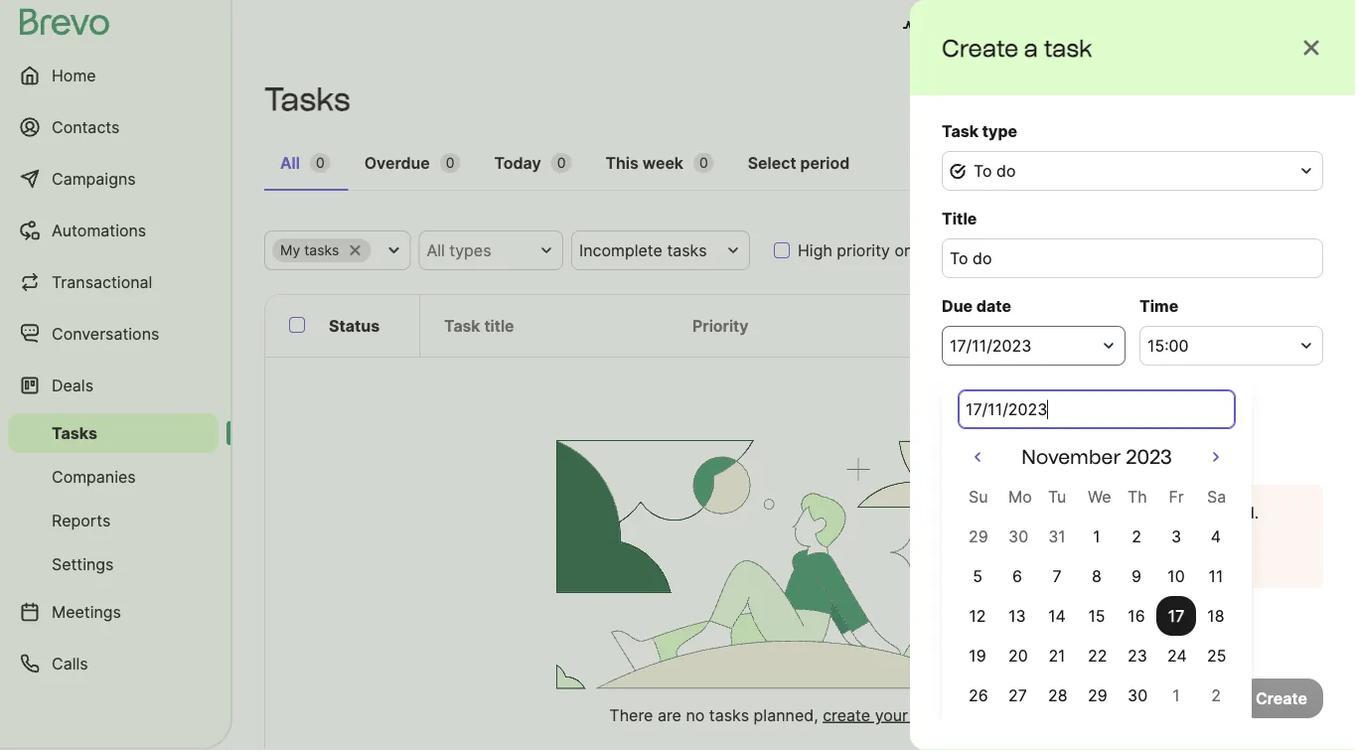Task type: locate. For each thing, give the bounding box(es) containing it.
0 horizontal spatial 1
[[1093, 527, 1101, 546]]

1 horizontal spatial a
[[1262, 89, 1271, 109]]

browser up 8
[[1084, 547, 1148, 566]]

row containing 5
[[958, 557, 1236, 596]]

alert inside the create a task dialog
[[942, 485, 1324, 588]]

30 left 31
[[1009, 527, 1029, 546]]

1 inside cell
[[1093, 527, 1101, 546]]

2 horizontal spatial tasks
[[709, 705, 749, 725]]

0 horizontal spatial priority
[[837, 241, 890, 260]]

monday, 13 november 2023 cell
[[998, 596, 1038, 636]]

tasks
[[264, 80, 351, 118], [52, 423, 97, 443]]

row containing 29
[[958, 517, 1236, 557]]

0 vertical spatial are
[[1163, 503, 1187, 522]]

29 down su
[[969, 527, 989, 546]]

task type
[[942, 121, 1018, 141]]

friday, 24 november 2023 cell
[[1157, 636, 1197, 676]]

2
[[1132, 527, 1142, 546], [1212, 686, 1221, 705]]

row group
[[958, 517, 1236, 750]]

14
[[1049, 606, 1066, 626]]

browser up monday, 30 october 2023 cell
[[1006, 503, 1067, 522]]

3 row from the top
[[958, 557, 1236, 596]]

home link
[[8, 52, 219, 99]]

1 horizontal spatial tasks
[[667, 241, 707, 260]]

17
[[1168, 606, 1185, 626]]

row containing 26
[[958, 676, 1236, 716]]

2 for thursday, 2 november 2023 cell
[[1132, 527, 1142, 546]]

6
[[1013, 566, 1023, 586]]

tasks right no
[[709, 705, 749, 725]]

all inside popup button
[[427, 241, 445, 260]]

1 horizontal spatial tasks
[[264, 80, 351, 118]]

all
[[280, 153, 300, 172], [427, 241, 445, 260]]

wednesday, 15 november 2023 cell
[[1077, 596, 1117, 636]]

15:00
[[1148, 336, 1189, 355]]

1 horizontal spatial 30
[[1128, 686, 1148, 705]]

tasks for incomplete tasks
[[667, 241, 707, 260]]

create a task inside button
[[1206, 89, 1308, 109]]

29 inside cell
[[1088, 686, 1108, 705]]

11
[[1209, 566, 1224, 586]]

0 vertical spatial priority
[[837, 241, 890, 260]]

task left 'title'
[[444, 316, 480, 335]]

2 up allow browser notification
[[1132, 527, 1142, 546]]

1 horizontal spatial 2
[[1212, 686, 1221, 705]]

task for task priority
[[942, 606, 979, 626]]

15:00 button
[[1140, 326, 1324, 366]]

0 horizontal spatial all
[[280, 153, 300, 172]]

your
[[875, 705, 908, 725]]

all up my
[[280, 153, 300, 172]]

1 down friday, 24 november 2023 cell
[[1173, 686, 1180, 705]]

priority down friday, 17 november 2023 cell
[[1135, 638, 1188, 657]]

contacts
[[52, 117, 120, 137]]

1 vertical spatial a
[[1262, 89, 1271, 109]]

1 vertical spatial date
[[976, 316, 1010, 335]]

0 right 'week' at the top of page
[[700, 155, 708, 171]]

0 vertical spatial due
[[942, 296, 973, 316]]

sunday, 29 october 2023 cell
[[969, 527, 989, 546]]

tasks link
[[8, 413, 219, 453]]

sunday, 19 november 2023 cell
[[958, 636, 998, 676]]

0 horizontal spatial create a task
[[942, 33, 1092, 62]]

are inside alert
[[1163, 503, 1187, 522]]

tasks inside popup button
[[304, 242, 339, 259]]

select period
[[748, 153, 850, 172]]

1 horizontal spatial are
[[1163, 503, 1187, 522]]

my
[[280, 242, 300, 259]]

1 vertical spatial browser
[[1084, 547, 1148, 566]]

1 vertical spatial 30
[[1128, 686, 1148, 705]]

2 vertical spatial task
[[942, 606, 979, 626]]

0 horizontal spatial are
[[658, 705, 682, 725]]

incomplete tasks button
[[571, 231, 750, 270]]

0 vertical spatial task
[[942, 121, 979, 141]]

1 vertical spatial all
[[427, 241, 445, 260]]

incomplete tasks
[[579, 241, 707, 260]]

2 horizontal spatial priority
[[1135, 638, 1188, 657]]

all left types
[[427, 241, 445, 260]]

task down sunday, 5 november 2023 cell
[[942, 606, 979, 626]]

contacts link
[[8, 103, 219, 151]]

1
[[1093, 527, 1101, 546], [1173, 686, 1180, 705]]

0 vertical spatial all
[[280, 153, 300, 172]]

my tasks
[[280, 242, 339, 259]]

transactional
[[52, 272, 152, 292]]

1 vertical spatial create a task
[[1206, 89, 1308, 109]]

create a task dialog
[[910, 0, 1356, 750]]

0 vertical spatial 29
[[969, 527, 989, 546]]

my tasks button
[[264, 231, 411, 270]]

1 vertical spatial 1
[[1173, 686, 1180, 705]]

1 horizontal spatial 1
[[1173, 686, 1180, 705]]

usage and plan button
[[887, 8, 1061, 48]]

settings link
[[8, 545, 219, 584]]

tuesday, 31 october 2023 cell
[[1049, 527, 1066, 546]]

all types button
[[419, 231, 564, 270]]

task
[[942, 121, 979, 141], [444, 316, 480, 335], [942, 606, 979, 626]]

week
[[643, 153, 684, 172]]

to do button
[[942, 151, 1324, 191]]

2023
[[1126, 445, 1173, 469]]

priority for task
[[983, 606, 1040, 626]]

1 for friday, 1 december 2023 cell
[[1173, 686, 1180, 705]]

0 vertical spatial date
[[977, 296, 1012, 316]]

30 inside cell
[[1128, 686, 1148, 705]]

saturday, 2 december 2023 cell
[[1212, 686, 1221, 705]]

2 0 from the left
[[446, 155, 455, 171]]

priority
[[693, 316, 749, 335]]

tab list
[[264, 143, 1324, 191]]

1 horizontal spatial browser
[[1084, 547, 1148, 566]]

2 down saturday, 25 november 2023 cell
[[1212, 686, 1221, 705]]

DD/MM/YYYY text field
[[958, 390, 1236, 429]]

create your first task link
[[823, 705, 979, 725]]

browser inside button
[[1084, 547, 1148, 566]]

23
[[1128, 646, 1148, 665]]

automations link
[[8, 207, 219, 254]]

1 for wednesday, 1 november 2023 cell
[[1093, 527, 1101, 546]]

monday, 30 october 2023 cell
[[1009, 527, 1029, 546]]

1 vertical spatial priority
[[983, 606, 1040, 626]]

calls
[[52, 654, 88, 673]]

wednesday, 8 november 2023 cell
[[1077, 557, 1117, 596]]

30 left friday, 1 december 2023 cell
[[1128, 686, 1148, 705]]

task left type at the top of page
[[942, 121, 979, 141]]

saturday, 18 november 2023 cell
[[1197, 596, 1236, 636]]

3 0 from the left
[[557, 155, 566, 171]]

tasks right my
[[304, 242, 339, 259]]

automations
[[52, 221, 146, 240]]

sa
[[1207, 487, 1227, 506]]

priority left only
[[837, 241, 890, 260]]

2 vertical spatial create
[[1256, 689, 1308, 708]]

alert containing browser notification are disabled.
[[942, 485, 1324, 588]]

0 vertical spatial due date
[[942, 296, 1012, 316]]

saturday, 11 november 2023 cell
[[1197, 557, 1236, 596]]

monday, 27 november 2023 cell
[[998, 676, 1038, 716]]

0 vertical spatial 30
[[1009, 527, 1029, 546]]

1 up 8
[[1093, 527, 1101, 546]]

allow
[[1038, 547, 1080, 566]]

0 vertical spatial tasks
[[264, 80, 351, 118]]

tasks
[[667, 241, 707, 260], [304, 242, 339, 259], [709, 705, 749, 725]]

priority up the mark
[[983, 606, 1040, 626]]

0 horizontal spatial 30
[[1009, 527, 1029, 546]]

today
[[494, 153, 541, 172]]

2 row from the top
[[958, 517, 1236, 557]]

29 left the thursday, 30 november 2023 cell
[[1088, 686, 1108, 705]]

disabled.
[[1191, 503, 1259, 522]]

all types
[[427, 241, 491, 260]]

6 row from the top
[[958, 676, 1236, 716]]

1 vertical spatial create
[[1206, 89, 1258, 109]]

su
[[969, 487, 988, 506]]

tasks inside popup button
[[667, 241, 707, 260]]

saturday, 25 november 2023 cell
[[1197, 636, 1236, 676]]

17/11/2023 button
[[942, 326, 1126, 366]]

0 right today
[[557, 155, 566, 171]]

a inside dialog
[[1024, 33, 1039, 62]]

0 horizontal spatial tasks
[[304, 242, 339, 259]]

5 row from the top
[[958, 636, 1236, 676]]

are up 3
[[1163, 503, 1187, 522]]

a inside button
[[1262, 89, 1271, 109]]

alert
[[942, 485, 1324, 588]]

0 left overdue
[[316, 155, 325, 171]]

tuesday, 28 november 2023 cell
[[1038, 676, 1077, 716]]

tasks right "incomplete"
[[667, 241, 707, 260]]

20
[[1009, 646, 1028, 665]]

0 horizontal spatial a
[[1024, 33, 1039, 62]]

1 horizontal spatial create a task
[[1206, 89, 1308, 109]]

1 horizontal spatial all
[[427, 241, 445, 260]]

wednesday, 1 november 2023 cell
[[1077, 517, 1117, 557]]

1 0 from the left
[[316, 155, 325, 171]]

row group containing 29
[[958, 517, 1236, 750]]

0 vertical spatial create a task
[[942, 33, 1092, 62]]

1 vertical spatial 29
[[1088, 686, 1108, 705]]

task inside button
[[1275, 89, 1308, 109]]

we
[[1088, 487, 1112, 506]]

settings
[[52, 555, 114, 574]]

notification
[[1072, 503, 1159, 522], [1152, 547, 1241, 566]]

allow browser notification button
[[1006, 541, 1249, 572]]

time
[[1140, 296, 1179, 316]]

are
[[1163, 503, 1187, 522], [658, 705, 682, 725]]

title
[[484, 316, 514, 335]]

task title
[[444, 316, 514, 335]]

browser
[[1006, 503, 1067, 522], [1084, 547, 1148, 566]]

priority
[[837, 241, 890, 260], [983, 606, 1040, 626], [1135, 638, 1188, 657]]

Title text field
[[942, 239, 1324, 278]]

0 vertical spatial browser
[[1006, 503, 1067, 522]]

are left no
[[658, 705, 682, 725]]

a
[[1024, 33, 1039, 62], [1262, 89, 1271, 109]]

30 for the thursday, 30 november 2023 cell
[[1128, 686, 1148, 705]]

wednesday, 22 november 2023 cell
[[1077, 636, 1117, 676]]

to
[[974, 161, 992, 180]]

0 vertical spatial a
[[1024, 33, 1039, 62]]

tuesday, 14 november 2023 cell
[[1038, 596, 1077, 636]]

friday, 10 november 2023 cell
[[1157, 557, 1197, 596]]

1 horizontal spatial 29
[[1088, 686, 1108, 705]]

4 row from the top
[[958, 596, 1236, 636]]

date
[[977, 296, 1012, 316], [976, 316, 1010, 335]]

0 horizontal spatial browser
[[1006, 503, 1067, 522]]

0 vertical spatial 2
[[1132, 527, 1142, 546]]

4 0 from the left
[[700, 155, 708, 171]]

1 vertical spatial due
[[941, 316, 972, 335]]

1 horizontal spatial priority
[[983, 606, 1040, 626]]

0 for today
[[557, 155, 566, 171]]

november 2023 grid
[[958, 445, 1236, 750]]

wednesday, 29 november 2023 cell
[[1077, 676, 1117, 716]]

row
[[958, 477, 1236, 517], [958, 517, 1236, 557], [958, 557, 1236, 596], [958, 596, 1236, 636], [958, 636, 1236, 676], [958, 676, 1236, 716], [958, 716, 1236, 750]]

title
[[942, 209, 977, 228]]

1 vertical spatial task
[[444, 316, 480, 335]]

thursday, 30 november 2023 cell
[[1117, 676, 1157, 716]]

0 horizontal spatial 29
[[969, 527, 989, 546]]

tuesday, 21 november 2023 cell
[[1038, 636, 1077, 676]]

1 row from the top
[[958, 477, 1236, 517]]

mark task as high priority
[[998, 638, 1188, 657]]

1 vertical spatial notification
[[1152, 547, 1241, 566]]

1 vertical spatial are
[[658, 705, 682, 725]]

0 vertical spatial 1
[[1093, 527, 1101, 546]]

th
[[1128, 487, 1148, 506]]

2 inside cell
[[1132, 527, 1142, 546]]

0 horizontal spatial tasks
[[52, 423, 97, 443]]

0 horizontal spatial 2
[[1132, 527, 1142, 546]]

task
[[1044, 33, 1092, 62], [1275, 89, 1308, 109], [1040, 638, 1072, 657], [947, 705, 979, 725]]

1 vertical spatial 2
[[1212, 686, 1221, 705]]

tu
[[1048, 487, 1067, 506]]

select
[[748, 153, 797, 172]]

0 right overdue
[[446, 155, 455, 171]]



Task type: vqa. For each thing, say whether or not it's contained in the screenshot.
the right All
yes



Task type: describe. For each thing, give the bounding box(es) containing it.
0 for all
[[316, 155, 325, 171]]

create inside button
[[1206, 89, 1258, 109]]

all for all types
[[427, 241, 445, 260]]

select period link
[[732, 143, 866, 189]]

november
[[1022, 445, 1122, 469]]

25
[[1207, 646, 1227, 665]]

0 for overdue
[[446, 155, 455, 171]]

2 vertical spatial priority
[[1135, 638, 1188, 657]]

task for task title
[[444, 316, 480, 335]]

task for task type
[[942, 121, 979, 141]]

create inside button
[[1256, 689, 1308, 708]]

create a task inside dialog
[[942, 33, 1092, 62]]

19
[[969, 646, 987, 665]]

companies
[[52, 467, 136, 486]]

transactional link
[[8, 258, 219, 306]]

campaigns link
[[8, 155, 219, 203]]

row group inside the create a task dialog
[[958, 517, 1236, 750]]

row containing 19
[[958, 636, 1236, 676]]

high priority only
[[798, 241, 926, 260]]

saturday, 4 november 2023 cell
[[1197, 517, 1236, 557]]

row containing 12
[[958, 596, 1236, 636]]

thursday, 16 november 2023 cell
[[1117, 596, 1157, 636]]

29 for wednesday, 29 november 2023 cell
[[1088, 686, 1108, 705]]

22
[[1088, 646, 1107, 665]]

3
[[1172, 527, 1182, 546]]

sunday, 26 november 2023 cell
[[958, 676, 998, 716]]

9
[[1132, 566, 1142, 586]]

7
[[1053, 566, 1062, 586]]

30 for monday, 30 october 2023 cell
[[1009, 527, 1029, 546]]

deals link
[[8, 362, 219, 409]]

28
[[1048, 686, 1068, 705]]

mark
[[998, 638, 1035, 657]]

this week
[[606, 153, 684, 172]]

calls link
[[8, 640, 219, 688]]

usage and plan
[[927, 18, 1045, 37]]

row containing su
[[958, 477, 1236, 517]]

29 for the sunday, 29 october 2023 cell
[[969, 527, 989, 546]]

to do
[[974, 161, 1016, 180]]

0 for this week
[[700, 155, 708, 171]]

this
[[606, 153, 639, 172]]

task priority
[[942, 606, 1040, 626]]

reports
[[52, 511, 111, 530]]

7 row from the top
[[958, 716, 1236, 750]]

status
[[329, 316, 380, 335]]

16
[[1128, 606, 1146, 626]]

reminder
[[942, 400, 1017, 419]]

first
[[913, 705, 942, 725]]

sunday, 5 november 2023 cell
[[958, 557, 998, 596]]

thursday, 9 november 2023 cell
[[1117, 557, 1157, 596]]

tasks for my tasks
[[304, 242, 339, 259]]

sunday, 12 november 2023 cell
[[958, 596, 998, 636]]

notes
[[942, 678, 988, 697]]

1 vertical spatial due date
[[941, 316, 1010, 335]]

tab list containing all
[[264, 143, 1324, 191]]

12
[[969, 606, 986, 626]]

conversations link
[[8, 310, 219, 358]]

friday, 3 november 2023 cell
[[1157, 517, 1197, 557]]

create a task button
[[1190, 80, 1324, 119]]

27
[[1009, 686, 1027, 705]]

incomplete
[[579, 241, 663, 260]]

4
[[1211, 527, 1222, 546]]

planned,
[[754, 705, 819, 725]]

there are no tasks planned, create your first task
[[610, 705, 979, 725]]

conversations
[[52, 324, 159, 343]]

campaigns
[[52, 169, 136, 188]]

cancel
[[958, 689, 1011, 708]]

allow browser notification
[[1038, 547, 1241, 566]]

contact
[[1190, 316, 1251, 335]]

24
[[1168, 646, 1187, 665]]

date inside the create a task dialog
[[977, 296, 1012, 316]]

friday, 17 november 2023 cell
[[1157, 596, 1197, 636]]

meetings
[[52, 602, 121, 622]]

all for all
[[280, 153, 300, 172]]

monday, 6 november 2023 cell
[[998, 557, 1038, 596]]

0 vertical spatial create
[[942, 33, 1019, 62]]

Search a task search field
[[1026, 231, 1324, 270]]

only
[[895, 241, 926, 260]]

8
[[1092, 566, 1102, 586]]

period
[[801, 153, 850, 172]]

priority for high
[[837, 241, 890, 260]]

due inside the create a task dialog
[[942, 296, 973, 316]]

companies link
[[8, 457, 219, 497]]

26
[[969, 686, 989, 705]]

notification inside button
[[1152, 547, 1241, 566]]

types
[[450, 241, 491, 260]]

type
[[983, 121, 1018, 141]]

2 for 'saturday, 2 december 2023' cell
[[1212, 686, 1221, 705]]

and
[[980, 18, 1009, 37]]

create button
[[1240, 679, 1324, 719]]

mo
[[1009, 487, 1032, 506]]

meetings link
[[8, 588, 219, 636]]

home
[[52, 66, 96, 85]]

thursday, 2 november 2023 cell
[[1117, 517, 1157, 557]]

thursday, 23 november 2023 cell
[[1117, 636, 1157, 676]]

cancel button
[[942, 679, 1027, 719]]

deals
[[52, 376, 93, 395]]

due date inside the create a task dialog
[[942, 296, 1012, 316]]

fr
[[1169, 487, 1184, 506]]

21
[[1049, 646, 1066, 665]]

usage
[[927, 18, 976, 37]]

13
[[1009, 606, 1026, 626]]

1 vertical spatial tasks
[[52, 423, 97, 443]]

high
[[1098, 638, 1130, 657]]

monday, 20 november 2023 cell
[[998, 636, 1038, 676]]

as
[[1076, 638, 1093, 657]]

plan
[[1013, 18, 1045, 37]]

overdue
[[364, 153, 430, 172]]

15
[[1089, 606, 1106, 626]]

0 vertical spatial notification
[[1072, 503, 1159, 522]]

friday, 1 december 2023 cell
[[1173, 686, 1180, 705]]

18
[[1208, 606, 1225, 626]]

reports link
[[8, 501, 219, 541]]

browser notification are disabled.
[[1006, 503, 1259, 522]]

tuesday, 7 november 2023 cell
[[1038, 557, 1077, 596]]

17/11/2023
[[950, 336, 1032, 355]]



